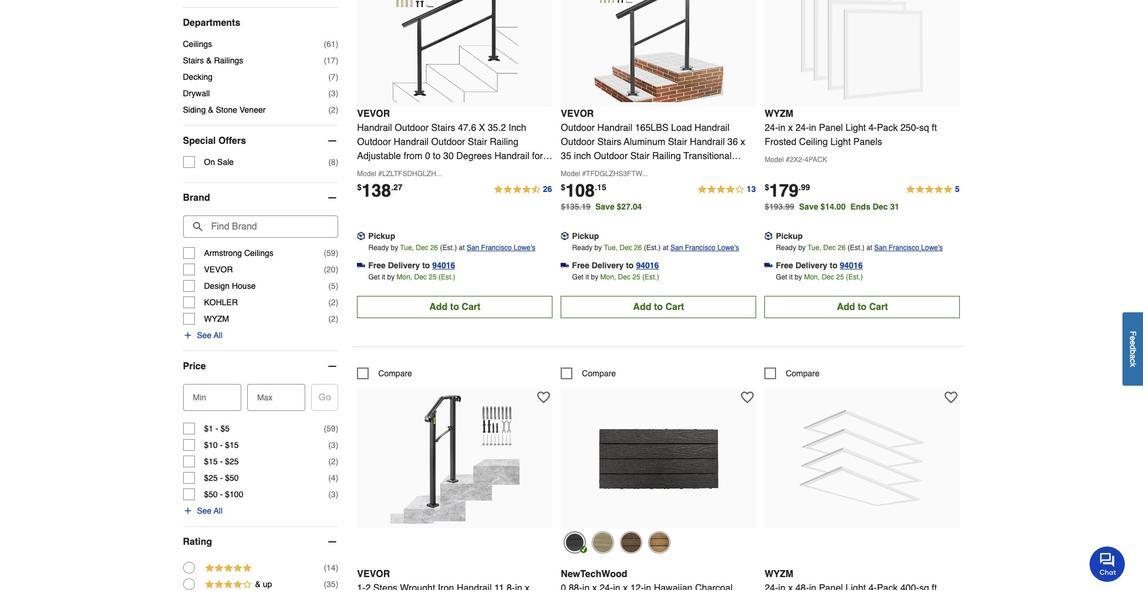 Task type: locate. For each thing, give the bounding box(es) containing it.
35
[[561, 151, 571, 161], [326, 579, 336, 589]]

save down the .15
[[595, 202, 615, 211]]

fit
[[357, 179, 368, 189]]

in up the frosted
[[778, 123, 786, 133]]

1 vertical spatial ( 3 )
[[328, 440, 338, 450]]

roman antique image
[[592, 531, 614, 553]]

2 vertical spatial ( 3 )
[[328, 490, 338, 499]]

2 94016 button from the left
[[636, 259, 659, 271]]

18 ) from the top
[[336, 579, 338, 589]]

minus image up ( 14 )
[[327, 536, 338, 548]]

5 stars image containing 5
[[905, 182, 960, 196]]

siding
[[183, 105, 206, 114]]

1 vertical spatial all
[[214, 506, 223, 515]]

0 horizontal spatial from
[[404, 151, 422, 161]]

tfdglzhs3ftw...
[[586, 169, 648, 178]]

& inside option group
[[255, 579, 261, 589]]

0 horizontal spatial ready
[[368, 243, 389, 252]]

0 horizontal spatial $15
[[204, 457, 218, 466]]

$14.00
[[821, 202, 846, 211]]

lowe's down 5 button
[[921, 243, 943, 252]]

armstrong ceilings
[[204, 248, 273, 258]]

x
[[788, 123, 793, 133], [741, 137, 745, 147]]

2 see all button from the top
[[183, 505, 223, 517]]

light
[[846, 123, 866, 133], [830, 137, 851, 147]]

ceilings up stairs & railings
[[183, 39, 212, 49]]

1 horizontal spatial 4
[[379, 179, 384, 189]]

2 $ from the left
[[561, 182, 566, 192]]

# up actual price $108.15 element
[[582, 169, 586, 178]]

ready down '$135.19'
[[572, 243, 593, 252]]

truck filled image for pickup icon corresponding to 1st 'san francisco lowe's' button from right
[[765, 261, 773, 269]]

minus image down ( 8 )
[[327, 192, 338, 204]]

see all button up "price"
[[183, 329, 223, 341]]

e up b
[[1128, 341, 1138, 345]]

3 tue, from the left
[[808, 243, 821, 252]]

get for truck filled image related to pickup icon corresponding to 1st 'san francisco lowe's' button from right
[[776, 273, 787, 281]]

1 horizontal spatial pickup
[[572, 231, 599, 241]]

on
[[204, 157, 215, 167]]

1 add to cart from the left
[[429, 302, 481, 312]]

vevor inside vevor outdoor handrail 165lbs load handrail outdoor stairs aluminum stair handrail 36 x 35 inch outdoor stair railing transitional range from 0 to 50° staircase handrail fits 2- 3 steps with screw kit
[[561, 108, 594, 119]]

4 2 from the top
[[331, 457, 336, 466]]

vevor link
[[357, 569, 553, 590]]

0 horizontal spatial compare
[[378, 369, 412, 378]]

peruvian teak image
[[648, 531, 671, 553]]

( for $15 - $25
[[328, 457, 331, 466]]

san for 2nd 'san francisco lowe's' button
[[671, 243, 683, 252]]

2 ready from the left
[[572, 243, 593, 252]]

0 vertical spatial plus image
[[183, 330, 192, 340]]

1 vertical spatial from
[[591, 165, 610, 175]]

7 ) from the top
[[336, 248, 338, 258]]

1 25 from the left
[[429, 273, 437, 281]]

x up the frosted
[[788, 123, 793, 133]]

2 truck filled image from the left
[[765, 261, 773, 269]]

$5
[[220, 424, 230, 433]]

savings save $14.00 element
[[799, 202, 904, 211]]

1 cart from the left
[[462, 302, 481, 312]]

0 horizontal spatial 94016
[[432, 260, 455, 270]]

4 stars image
[[697, 182, 756, 196], [204, 578, 252, 590]]

2 for siding & stone veneer
[[331, 105, 336, 114]]

3 ( 3 ) from the top
[[328, 490, 338, 499]]

ready for pickup icon corresponding to 1st 'san francisco lowe's' button from right
[[776, 243, 796, 252]]

2 horizontal spatial model
[[765, 155, 784, 164]]

2 ( 3 ) from the top
[[328, 440, 338, 450]]

2 in from the left
[[809, 123, 816, 133]]

2 plus image from the top
[[183, 506, 192, 515]]

steps down 'model # lzltfsdhglzh...'
[[386, 179, 410, 189]]

3 ready by tue, dec 26 (est.) at san francisco lowe's from the left
[[776, 243, 943, 252]]

3 94016 button from the left
[[840, 259, 863, 271]]

3 lowe's from the left
[[921, 243, 943, 252]]

0 vertical spatial see
[[197, 330, 212, 340]]

steps down the range
[[569, 179, 593, 189]]

$ inside $ 108 .15
[[561, 182, 566, 192]]

0 horizontal spatial $
[[357, 182, 362, 192]]

1 2 from the top
[[331, 105, 336, 114]]

add for first add to cart button from the left
[[429, 302, 448, 312]]

actual price $138.27 element
[[357, 180, 403, 201]]

2 ( 2 ) from the top
[[328, 298, 338, 307]]

1 see from the top
[[197, 330, 212, 340]]

get for truck filled icon
[[368, 273, 380, 281]]

1 vertical spatial see
[[197, 506, 212, 515]]

compare
[[378, 369, 412, 378], [582, 369, 616, 378], [786, 369, 820, 378]]

option group containing (
[[183, 559, 338, 590]]

2 free delivery to 94016 from the left
[[572, 260, 659, 270]]

inch
[[509, 123, 526, 133]]

2 minus image from the top
[[327, 192, 338, 204]]

2 24- from the left
[[796, 123, 809, 133]]

compare inside 5014628405 element
[[378, 369, 412, 378]]

pickup image down '$193.99'
[[765, 232, 773, 240]]

railing up staircase
[[652, 151, 681, 161]]

1 ( 2 ) from the top
[[328, 105, 338, 114]]

1 horizontal spatial add to cart
[[633, 302, 684, 312]]

0 vertical spatial ( 3 )
[[328, 89, 338, 98]]

3 free from the left
[[776, 260, 793, 270]]

$ inside $ 179 .99
[[765, 182, 769, 192]]

from inside vevor handrail outdoor stairs 47.6 x 35.2 inch outdoor handrail outdoor stair railing adjustable from 0 to 30 degrees handrail for stairs outdoor aluminum black stair railing fit 3-4 steps
[[404, 151, 422, 161]]

railing
[[490, 137, 519, 147], [652, 151, 681, 161], [512, 165, 540, 175]]

stair up degrees
[[468, 137, 487, 147]]

1 vertical spatial 5 stars image
[[204, 562, 252, 575]]

0 horizontal spatial ready by tue, dec 26 (est.) at san francisco lowe's
[[368, 243, 535, 252]]

brazilian ipe image
[[620, 531, 643, 553]]

2 horizontal spatial free
[[776, 260, 793, 270]]

14 ) from the top
[[336, 457, 338, 466]]

see for price
[[197, 506, 212, 515]]

see all button for price
[[183, 505, 223, 517]]

1 get it by mon, dec 25 (est.) from the left
[[368, 273, 455, 281]]

2 ) from the top
[[336, 56, 338, 65]]

minus image inside rating button
[[327, 536, 338, 548]]

3 free delivery to 94016 from the left
[[776, 260, 863, 270]]

get it by mon, dec 25 (est.) for truck filled icon
[[368, 273, 455, 281]]

5 stars image
[[905, 182, 960, 196], [204, 562, 252, 575]]

minus image up ( 8 )
[[327, 135, 338, 147]]

)
[[336, 39, 338, 49], [336, 56, 338, 65], [336, 72, 338, 82], [336, 89, 338, 98], [336, 105, 338, 114], [336, 157, 338, 167], [336, 248, 338, 258], [336, 265, 338, 274], [336, 281, 338, 291], [336, 298, 338, 307], [336, 314, 338, 323], [336, 424, 338, 433], [336, 440, 338, 450], [336, 457, 338, 466], [336, 473, 338, 483], [336, 490, 338, 499], [336, 563, 338, 572], [336, 579, 338, 589]]

4 stars image down fits
[[697, 182, 756, 196]]

35 inside vevor outdoor handrail 165lbs load handrail outdoor stairs aluminum stair handrail 36 x 35 inch outdoor stair railing transitional range from 0 to 50° staircase handrail fits 2- 3 steps with screw kit
[[561, 151, 571, 161]]

1 horizontal spatial x
[[788, 123, 793, 133]]

( 3 ) for drywall
[[328, 89, 338, 98]]

see all down $50 - $100 at the bottom
[[197, 506, 223, 515]]

20
[[326, 265, 336, 274]]

compare for 1000320553 element
[[582, 369, 616, 378]]

1 truck filled image from the left
[[561, 261, 569, 269]]

all down $50 - $100 at the bottom
[[214, 506, 223, 515]]

2 horizontal spatial at
[[866, 243, 872, 252]]

26 button
[[493, 182, 553, 196]]

stairs left 47.6
[[431, 123, 455, 133]]

vevor up design
[[204, 265, 233, 274]]

59 up the 20
[[326, 248, 336, 258]]

from up the lzltfsdhglzh...
[[404, 151, 422, 161]]

1000320553 element
[[561, 367, 616, 379]]

to
[[433, 151, 441, 161], [620, 165, 628, 175], [422, 260, 430, 270], [626, 260, 634, 270], [830, 260, 838, 270], [450, 302, 459, 312], [654, 302, 663, 312], [858, 302, 867, 312]]

3 inside vevor outdoor handrail 165lbs load handrail outdoor stairs aluminum stair handrail 36 x 35 inch outdoor stair railing transitional range from 0 to 50° staircase handrail fits 2- 3 steps with screw kit
[[561, 179, 566, 189]]

0 horizontal spatial free delivery to 94016
[[368, 260, 455, 270]]

1 ( 3 ) from the top
[[328, 89, 338, 98]]

armstrong
[[204, 248, 242, 258]]

aluminum down 165lbs
[[624, 137, 665, 147]]

1 minus image from the top
[[327, 135, 338, 147]]

( 59 ) down go
[[324, 424, 338, 433]]

drywall
[[183, 89, 210, 98]]

1 horizontal spatial truck filled image
[[765, 261, 773, 269]]

1 horizontal spatial san francisco lowe's button
[[671, 242, 739, 253]]

vevor right ( 14 )
[[357, 569, 390, 579]]

aluminum inside vevor handrail outdoor stairs 47.6 x 35.2 inch outdoor handrail outdoor stair railing adjustable from 0 to 30 degrees handrail for stairs outdoor aluminum black stair railing fit 3-4 steps
[[420, 165, 462, 175]]

16 ) from the top
[[336, 490, 338, 499]]

4-
[[869, 123, 877, 133]]

b
[[1128, 350, 1138, 354]]

ready down $ 138 .27
[[368, 243, 389, 252]]

0 horizontal spatial #
[[378, 169, 382, 178]]

0 vertical spatial see all button
[[183, 329, 223, 341]]

0 vertical spatial 4
[[379, 179, 384, 189]]

frosted
[[765, 137, 797, 147]]

steps inside vevor handrail outdoor stairs 47.6 x 35.2 inch outdoor handrail outdoor stair railing adjustable from 0 to 30 degrees handrail for stairs outdoor aluminum black stair railing fit 3-4 steps
[[386, 179, 410, 189]]

1 horizontal spatial francisco
[[685, 243, 716, 252]]

5 inside button
[[955, 184, 960, 194]]

all
[[214, 330, 223, 340], [214, 506, 223, 515]]

0 horizontal spatial add to cart
[[429, 302, 481, 312]]

4 inside vevor handrail outdoor stairs 47.6 x 35.2 inch outdoor handrail outdoor stair railing adjustable from 0 to 30 degrees handrail for stairs outdoor aluminum black stair railing fit 3-4 steps
[[379, 179, 384, 189]]

1 see all from the top
[[197, 330, 223, 340]]

plus image for brand
[[183, 330, 192, 340]]

steps inside vevor outdoor handrail 165lbs load handrail outdoor stairs aluminum stair handrail 36 x 35 inch outdoor stair railing transitional range from 0 to 50° staircase handrail fits 2- 3 steps with screw kit
[[569, 179, 593, 189]]

1 horizontal spatial 0
[[613, 165, 618, 175]]

1 compare from the left
[[378, 369, 412, 378]]

vevor outdoor handrail 165lbs load handrail outdoor stairs aluminum stair handrail 36 x 35 inch outdoor stair railing transitional range from 0 to 50° staircase handrail fits 2- 3 steps with screw kit
[[561, 108, 753, 189]]

2 pickup image from the left
[[561, 232, 569, 240]]

a
[[1128, 354, 1138, 359]]

15 ) from the top
[[336, 473, 338, 483]]

handrail left 165lbs
[[597, 123, 632, 133]]

x inside wyzm 24-in x 24-in panel light 4-pack 250-sq ft frosted ceiling light panels
[[788, 123, 793, 133]]

x right 36
[[741, 137, 745, 147]]

2 vertical spatial minus image
[[327, 536, 338, 548]]

free
[[368, 260, 386, 270], [572, 260, 589, 270], [776, 260, 793, 270]]

- right the $1 at the left of page
[[215, 424, 218, 433]]

wyzm inside wyzm 24-in x 24-in panel light 4-pack 250-sq ft frosted ceiling light panels
[[765, 108, 793, 119]]

25 for 2nd 'san francisco lowe's' button
[[632, 273, 640, 281]]

# for adjustable
[[378, 169, 382, 178]]

heart outline image
[[537, 391, 550, 404], [945, 391, 958, 404]]

5 button
[[905, 182, 960, 196]]

3 francisco from the left
[[889, 243, 919, 252]]

59 for brand
[[326, 248, 336, 258]]

94016 button
[[432, 259, 455, 271], [636, 259, 659, 271], [840, 259, 863, 271]]

ready by tue, dec 26 (est.) at san francisco lowe's for 94016 button associated with 1st 'san francisco lowe's' button from right
[[776, 243, 943, 252]]

3 san francisco lowe's button from the left
[[874, 242, 943, 253]]

$193.99 save $14.00 ends dec 31
[[765, 202, 899, 211]]

minus image inside brand button
[[327, 192, 338, 204]]

pickup down '$135.19'
[[572, 231, 599, 241]]

pickup image
[[357, 232, 365, 240], [561, 232, 569, 240], [765, 232, 773, 240]]

1 pickup image from the left
[[357, 232, 365, 240]]

$25 down $15 - $25
[[204, 473, 218, 483]]

wyzm 24-in x 48-in panel light 4-pack 400-sq ft frosted ceiling light panels image
[[798, 394, 927, 524]]

1 vertical spatial railing
[[652, 151, 681, 161]]

&
[[206, 56, 212, 65], [208, 105, 214, 114], [255, 579, 261, 589]]

1 horizontal spatial $15
[[225, 440, 239, 450]]

5014028891 element
[[765, 367, 820, 379]]

3 it from the left
[[789, 273, 793, 281]]

( for on sale
[[328, 157, 331, 167]]

3 ) from the top
[[336, 72, 338, 82]]

2 for $15 - $25
[[331, 457, 336, 466]]

3 cart from the left
[[869, 302, 888, 312]]

( 3 ) down '7'
[[328, 89, 338, 98]]

# for 35
[[582, 169, 586, 178]]

2 horizontal spatial add to cart button
[[765, 296, 960, 318]]

2 horizontal spatial get
[[776, 273, 787, 281]]

mon, for 94016 button related to 3rd 'san francisco lowe's' button from the right
[[397, 273, 412, 281]]

35 left inch
[[561, 151, 571, 161]]

see down $50 - $100 at the bottom
[[197, 506, 212, 515]]

$15
[[225, 440, 239, 450], [204, 457, 218, 466]]

1 pickup from the left
[[368, 231, 395, 241]]

pickup image up truck filled icon
[[357, 232, 365, 240]]

8 ) from the top
[[336, 265, 338, 274]]

tue, for pickup icon associated with 2nd 'san francisco lowe's' button
[[604, 243, 618, 252]]

ready by tue, dec 26 (est.) at san francisco lowe's for 2nd 'san francisco lowe's' button 94016 button
[[572, 243, 739, 252]]

3 minus image from the top
[[327, 536, 338, 548]]

railing down the for
[[512, 165, 540, 175]]

0 horizontal spatial free
[[368, 260, 386, 270]]

see all down "kohler"
[[197, 330, 223, 340]]

2 horizontal spatial pickup
[[776, 231, 803, 241]]

1 horizontal spatial free
[[572, 260, 589, 270]]

1 free delivery to 94016 from the left
[[368, 260, 455, 270]]

26 for pickup icon associated with 2nd 'san francisco lowe's' button
[[634, 243, 642, 252]]

( for kohler
[[328, 298, 331, 307]]

( for stairs & railings
[[324, 56, 326, 65]]

0 inside vevor outdoor handrail 165lbs load handrail outdoor stairs aluminum stair handrail 36 x 35 inch outdoor stair railing transitional range from 0 to 50° staircase handrail fits 2- 3 steps with screw kit
[[613, 165, 618, 175]]

2 san from the left
[[671, 243, 683, 252]]

( 7 )
[[328, 72, 338, 82]]

compare inside 5014028891 element
[[786, 369, 820, 378]]

1 horizontal spatial free delivery to 94016
[[572, 260, 659, 270]]

0 horizontal spatial mon,
[[397, 273, 412, 281]]

mon,
[[397, 273, 412, 281], [600, 273, 616, 281], [804, 273, 820, 281]]

179
[[769, 180, 799, 201]]

2 horizontal spatial 94016
[[840, 260, 863, 270]]

pickup down '$193.99'
[[776, 231, 803, 241]]

e up d
[[1128, 336, 1138, 341]]

from
[[404, 151, 422, 161], [591, 165, 610, 175]]

delivery for 2nd 'san francisco lowe's' button 94016 button
[[592, 260, 624, 270]]

) for drywall
[[336, 89, 338, 98]]

san
[[467, 243, 479, 252], [671, 243, 683, 252], [874, 243, 887, 252]]

- left $100
[[220, 490, 223, 499]]

2 add from the left
[[633, 302, 651, 312]]

1 vertical spatial $25
[[204, 473, 218, 483]]

3 for drywall
[[331, 89, 336, 98]]

0 horizontal spatial add to cart button
[[357, 296, 553, 318]]

5 ) from the top
[[336, 105, 338, 114]]

$ left 3-
[[357, 182, 362, 192]]

minus image for brand
[[327, 192, 338, 204]]

2 mon, from the left
[[600, 273, 616, 281]]

price
[[183, 361, 206, 372]]

2 ready by tue, dec 26 (est.) at san francisco lowe's from the left
[[572, 243, 739, 252]]

model # tfdglzhs3ftw...
[[561, 169, 648, 178]]

add for second add to cart button from the left
[[633, 302, 651, 312]]

3 down ( 4 )
[[331, 490, 336, 499]]

1 horizontal spatial lowe's
[[718, 243, 739, 252]]

3 mon, from the left
[[804, 273, 820, 281]]

$ down the range
[[561, 182, 566, 192]]

( 3 ) up ( 4 )
[[328, 440, 338, 450]]

$50 down $25 - $50
[[204, 490, 218, 499]]

& left stone
[[208, 105, 214, 114]]

3 san from the left
[[874, 243, 887, 252]]

3 for $10 - $15
[[331, 440, 336, 450]]

lowe's for 3rd 'san francisco lowe's' button from the right
[[514, 243, 535, 252]]

outdoor
[[395, 123, 429, 133], [561, 123, 595, 133], [357, 137, 391, 147], [431, 137, 465, 147], [561, 137, 595, 147], [594, 151, 628, 161], [384, 165, 418, 175]]

1 horizontal spatial ceilings
[[244, 248, 273, 258]]

1 vertical spatial light
[[830, 137, 851, 147]]

plus image
[[183, 330, 192, 340], [183, 506, 192, 515]]

railing down 35.2
[[490, 137, 519, 147]]

compare for 5014628405 element
[[378, 369, 412, 378]]

0 horizontal spatial $25
[[204, 473, 218, 483]]

model for adjustable
[[357, 169, 376, 178]]

0 vertical spatial $25
[[225, 457, 239, 466]]

$25
[[225, 457, 239, 466], [204, 473, 218, 483]]

2 horizontal spatial pickup image
[[765, 232, 773, 240]]

1 horizontal spatial steps
[[569, 179, 593, 189]]

truck filled image
[[561, 261, 569, 269], [765, 261, 773, 269]]

special
[[183, 136, 216, 146]]

see up "price"
[[197, 330, 212, 340]]

$25 down $10 - $15
[[225, 457, 239, 466]]

( 61 )
[[324, 39, 338, 49]]

2 59 from the top
[[326, 424, 336, 433]]

3 at from the left
[[866, 243, 872, 252]]

f e e d b a c k button
[[1123, 313, 1143, 386]]

1 horizontal spatial 4 stars image
[[697, 182, 756, 196]]

2 it from the left
[[586, 273, 589, 281]]

stairs inside vevor outdoor handrail 165lbs load handrail outdoor stairs aluminum stair handrail 36 x 35 inch outdoor stair railing transitional range from 0 to 50° staircase handrail fits 2- 3 steps with screw kit
[[597, 137, 622, 147]]

1 ( 59 ) from the top
[[324, 248, 338, 258]]

7
[[331, 72, 336, 82]]

# down the frosted
[[786, 155, 790, 164]]

$ inside $ 138 .27
[[357, 182, 362, 192]]

pickup for pickup icon associated with 2nd 'san francisco lowe's' button
[[572, 231, 599, 241]]

model for frosted
[[765, 155, 784, 164]]

2 cart from the left
[[665, 302, 684, 312]]

1 horizontal spatial 35
[[561, 151, 571, 161]]

lowe's down 26 "button"
[[514, 243, 535, 252]]

in
[[778, 123, 786, 133], [809, 123, 816, 133]]

94016 button for 1st 'san francisco lowe's' button from right
[[840, 259, 863, 271]]

at for 3rd 'san francisco lowe's' button from the right
[[459, 243, 465, 252]]

pickup image for 3rd 'san francisco lowe's' button from the right
[[357, 232, 365, 240]]

1 horizontal spatial save
[[799, 202, 818, 211]]

2 horizontal spatial compare
[[786, 369, 820, 378]]

0 left 30
[[425, 151, 430, 161]]

wyzm 24-in x 24-in panel light 4-pack 250-sq ft frosted ceiling light panels image
[[798, 0, 927, 102]]

2 horizontal spatial get it by mon, dec 25 (est.)
[[776, 273, 863, 281]]

24- up the frosted
[[765, 123, 778, 133]]

26 for pickup icon associated with 3rd 'san francisco lowe's' button from the right
[[430, 243, 438, 252]]

minus image
[[327, 135, 338, 147], [327, 192, 338, 204], [327, 536, 338, 548]]

from up with
[[591, 165, 610, 175]]

compare inside 1000320553 element
[[582, 369, 616, 378]]

- for $50
[[220, 490, 223, 499]]

in up ceiling
[[809, 123, 816, 133]]

pickup image for 2nd 'san francisco lowe's' button
[[561, 232, 569, 240]]

2 lowe's from the left
[[718, 243, 739, 252]]

1 san francisco lowe's button from the left
[[467, 242, 535, 253]]

0 horizontal spatial san francisco lowe's button
[[467, 242, 535, 253]]

0 vertical spatial light
[[846, 123, 866, 133]]

13 ) from the top
[[336, 440, 338, 450]]

1 horizontal spatial 5 stars image
[[905, 182, 960, 196]]

chat invite button image
[[1090, 546, 1126, 582]]

& left railings
[[206, 56, 212, 65]]

3 ( 2 ) from the top
[[328, 314, 338, 323]]

0 vertical spatial x
[[788, 123, 793, 133]]

12 ) from the top
[[336, 424, 338, 433]]

handrail up 'adjustable'
[[357, 123, 392, 133]]

1 add from the left
[[429, 302, 448, 312]]

save down ".99"
[[799, 202, 818, 211]]

handrail
[[357, 123, 392, 133], [597, 123, 632, 133], [695, 123, 730, 133], [394, 137, 429, 147], [690, 137, 725, 147], [494, 151, 529, 161], [689, 165, 724, 175]]

4 ( 2 ) from the top
[[328, 457, 338, 466]]

free delivery to 94016 for 94016 button related to 3rd 'san francisco lowe's' button from the right
[[368, 260, 455, 270]]

$10 - $15
[[204, 440, 239, 450]]

2 see from the top
[[197, 506, 212, 515]]

model up the fit at the left top of page
[[357, 169, 376, 178]]

# up 3-
[[378, 169, 382, 178]]

1 94016 button from the left
[[432, 259, 455, 271]]

1 free from the left
[[368, 260, 386, 270]]

model for 35
[[561, 169, 580, 178]]

3 down '7'
[[331, 89, 336, 98]]

4
[[379, 179, 384, 189], [331, 473, 336, 483]]

( 3 ) for $50 - $100
[[328, 490, 338, 499]]

kohler
[[204, 298, 238, 307]]

94016 for 1st 'san francisco lowe's' button from right
[[840, 260, 863, 270]]

2 horizontal spatial san
[[874, 243, 887, 252]]

$ for 179
[[765, 182, 769, 192]]

( 59 ) up the 20
[[324, 248, 338, 258]]

1 it from the left
[[382, 273, 385, 281]]

francisco
[[481, 243, 512, 252], [685, 243, 716, 252], [889, 243, 919, 252]]

0 vertical spatial $15
[[225, 440, 239, 450]]

3 pickup from the left
[[776, 231, 803, 241]]

0 horizontal spatial delivery
[[388, 260, 420, 270]]

2 horizontal spatial $
[[765, 182, 769, 192]]

pickup
[[368, 231, 395, 241], [572, 231, 599, 241], [776, 231, 803, 241]]

light down panel on the top
[[830, 137, 851, 147]]

2 94016 from the left
[[636, 260, 659, 270]]

0 vertical spatial railing
[[490, 137, 519, 147]]

staircase
[[648, 165, 687, 175]]

1 horizontal spatial get
[[572, 273, 584, 281]]

handrail up the lzltfsdhglzh...
[[394, 137, 429, 147]]

$100
[[225, 490, 243, 499]]

) for siding & stone veneer
[[336, 105, 338, 114]]

0 horizontal spatial at
[[459, 243, 465, 252]]

0 vertical spatial ( 59 )
[[324, 248, 338, 258]]

free for truck filled image related to pickup icon corresponding to 1st 'san francisco lowe's' button from right
[[776, 260, 793, 270]]

3 down the range
[[561, 179, 566, 189]]

vevor outdoor handrail 165lbs load handrail outdoor stairs aluminum stair handrail 36 x 35 inch outdoor stair railing transitional range from 0 to 50° staircase handrail fits 2-3 steps with screw kit image
[[594, 0, 723, 102]]

model up the 108
[[561, 169, 580, 178]]

1 steps from the left
[[386, 179, 410, 189]]

0 up screw on the top of page
[[613, 165, 618, 175]]

$15 down $10
[[204, 457, 218, 466]]

2 horizontal spatial add to cart
[[837, 302, 888, 312]]

$50 - $100
[[204, 490, 243, 499]]

2 horizontal spatial ready by tue, dec 26 (est.) at san francisco lowe's
[[776, 243, 943, 252]]

1 vertical spatial 35
[[326, 579, 336, 589]]

degrees
[[456, 151, 492, 161]]

plus image up "price"
[[183, 330, 192, 340]]

9 ) from the top
[[336, 281, 338, 291]]

railing inside vevor outdoor handrail 165lbs load handrail outdoor stairs aluminum stair handrail 36 x 35 inch outdoor stair railing transitional range from 0 to 50° staircase handrail fits 2- 3 steps with screw kit
[[652, 151, 681, 161]]

- down $10 - $15
[[220, 457, 223, 466]]

vevor up inch
[[561, 108, 594, 119]]

get it by mon, dec 25 (est.)
[[368, 273, 455, 281], [572, 273, 659, 281], [776, 273, 863, 281]]

2 add to cart from the left
[[633, 302, 684, 312]]

1 horizontal spatial add
[[633, 302, 651, 312]]

add to cart
[[429, 302, 481, 312], [633, 302, 684, 312], [837, 302, 888, 312]]

59
[[326, 248, 336, 258], [326, 424, 336, 433]]

$135.19 save $27.04
[[561, 202, 642, 211]]

1 horizontal spatial 94016
[[636, 260, 659, 270]]

see all for brand
[[197, 330, 223, 340]]

1 horizontal spatial ready
[[572, 243, 593, 252]]

see all button down $50 - $100 at the bottom
[[183, 505, 223, 517]]

2
[[331, 105, 336, 114], [331, 298, 336, 307], [331, 314, 336, 323], [331, 457, 336, 466]]

hawaiian charcoal image
[[564, 531, 586, 553]]

1 horizontal spatial from
[[591, 165, 610, 175]]

( 59 ) for price
[[324, 424, 338, 433]]

59 down go
[[326, 424, 336, 433]]

tue,
[[400, 243, 414, 252], [604, 243, 618, 252], [808, 243, 821, 252]]

3 up ( 4 )
[[331, 440, 336, 450]]

( 2 ) for wyzm
[[328, 314, 338, 323]]

2 horizontal spatial delivery
[[796, 260, 828, 270]]

$50 up $100
[[225, 473, 239, 483]]

0 horizontal spatial 4 stars image
[[204, 578, 252, 590]]

$15 down $5
[[225, 440, 239, 450]]

dec
[[873, 202, 888, 211], [416, 243, 428, 252], [620, 243, 632, 252], [823, 243, 836, 252], [414, 273, 427, 281], [618, 273, 631, 281], [822, 273, 834, 281]]

1 94016 from the left
[[432, 260, 455, 270]]

1 vertical spatial 0
[[613, 165, 618, 175]]

2 all from the top
[[214, 506, 223, 515]]

0 horizontal spatial aluminum
[[420, 165, 462, 175]]

lzltfsdhglzh...
[[382, 169, 442, 178]]

3 94016 from the left
[[840, 260, 863, 270]]

2 free from the left
[[572, 260, 589, 270]]

model down the frosted
[[765, 155, 784, 164]]

0 vertical spatial $50
[[225, 473, 239, 483]]

1 horizontal spatial #
[[582, 169, 586, 178]]

departments element
[[183, 17, 338, 29]]

1 ready from the left
[[368, 243, 389, 252]]

panel
[[819, 123, 843, 133]]

0 vertical spatial see all
[[197, 330, 223, 340]]

.27
[[391, 182, 403, 192]]

- down $15 - $25
[[220, 473, 223, 483]]

free delivery to 94016 for 94016 button associated with 1st 'san francisco lowe's' button from right
[[776, 260, 863, 270]]

2 horizontal spatial it
[[789, 273, 793, 281]]

1 ready by tue, dec 26 (est.) at san francisco lowe's from the left
[[368, 243, 535, 252]]

delivery
[[388, 260, 420, 270], [592, 260, 624, 270], [796, 260, 828, 270]]

lowe's down "13" button
[[718, 243, 739, 252]]

stairs & railings
[[183, 56, 243, 65]]

0 horizontal spatial pickup image
[[357, 232, 365, 240]]

ready for pickup icon associated with 2nd 'san francisco lowe's' button
[[572, 243, 593, 252]]

26 inside 4.5 stars image
[[543, 184, 552, 194]]

stairs up the decking
[[183, 56, 204, 65]]

1 get from the left
[[368, 273, 380, 281]]

1 horizontal spatial $
[[561, 182, 566, 192]]

light left '4-'
[[846, 123, 866, 133]]

2 pickup from the left
[[572, 231, 599, 241]]

$ right 13
[[765, 182, 769, 192]]

1 horizontal spatial delivery
[[592, 260, 624, 270]]

4.5 stars image
[[493, 182, 553, 196]]

0 vertical spatial aluminum
[[624, 137, 665, 147]]

pickup image down '$135.19'
[[561, 232, 569, 240]]

2 for wyzm
[[331, 314, 336, 323]]

mon, for 2nd 'san francisco lowe's' button 94016 button
[[600, 273, 616, 281]]

0 vertical spatial 0
[[425, 151, 430, 161]]

( 3 ) down ( 4 )
[[328, 490, 338, 499]]

pickup down actual price $138.27 element
[[368, 231, 395, 241]]

at
[[459, 243, 465, 252], [663, 243, 669, 252], [866, 243, 872, 252]]

0 inside vevor handrail outdoor stairs 47.6 x 35.2 inch outdoor handrail outdoor stair railing adjustable from 0 to 30 degrees handrail for stairs outdoor aluminum black stair railing fit 3-4 steps
[[425, 151, 430, 161]]

2 vertical spatial wyzm
[[765, 569, 793, 579]]

1 horizontal spatial at
[[663, 243, 669, 252]]

& up
[[255, 579, 272, 589]]

0 vertical spatial wyzm
[[765, 108, 793, 119]]

1 all from the top
[[214, 330, 223, 340]]

13
[[747, 184, 756, 194]]

0 vertical spatial from
[[404, 151, 422, 161]]

2 compare from the left
[[582, 369, 616, 378]]

24-
[[765, 123, 778, 133], [796, 123, 809, 133]]

3 for $50 - $100
[[331, 490, 336, 499]]

1 $ from the left
[[357, 182, 362, 192]]

94016 for 3rd 'san francisco lowe's' button from the right
[[432, 260, 455, 270]]

minus image inside special offers button
[[327, 135, 338, 147]]

kit
[[643, 179, 654, 189]]

ready down '$193.99'
[[776, 243, 796, 252]]

plus image up rating
[[183, 506, 192, 515]]

3 $ from the left
[[765, 182, 769, 192]]

35 down the 14
[[326, 579, 336, 589]]

( for siding & stone veneer
[[328, 105, 331, 114]]

1 horizontal spatial san
[[671, 243, 683, 252]]

5 stars image inside option group
[[204, 562, 252, 575]]

3 25 from the left
[[836, 273, 844, 281]]

all down "kohler"
[[214, 330, 223, 340]]

& left up
[[255, 579, 261, 589]]

1 horizontal spatial mon,
[[600, 273, 616, 281]]

26
[[543, 184, 552, 194], [430, 243, 438, 252], [634, 243, 642, 252], [838, 243, 846, 252]]

) for ceilings
[[336, 39, 338, 49]]

50°
[[631, 165, 645, 175]]

delivery for 94016 button associated with 1st 'san francisco lowe's' button from right
[[796, 260, 828, 270]]

0 horizontal spatial lowe's
[[514, 243, 535, 252]]

4 stars image left & up
[[204, 578, 252, 590]]

1 save from the left
[[595, 202, 615, 211]]

veneer
[[240, 105, 266, 114]]

option group
[[183, 559, 338, 590]]

compare for 5014028891 element
[[786, 369, 820, 378]]

ready
[[368, 243, 389, 252], [572, 243, 593, 252], [776, 243, 796, 252]]

ceilings down find brand text box
[[244, 248, 273, 258]]

1 at from the left
[[459, 243, 465, 252]]

2 horizontal spatial lowe's
[[921, 243, 943, 252]]

1 horizontal spatial cart
[[665, 302, 684, 312]]

1 horizontal spatial model
[[561, 169, 580, 178]]

2 steps from the left
[[569, 179, 593, 189]]

30
[[443, 151, 454, 161]]

f e e d b a c k
[[1128, 331, 1138, 367]]

aluminum
[[624, 137, 665, 147], [420, 165, 462, 175]]



Task type: describe. For each thing, give the bounding box(es) containing it.
( for decking
[[328, 72, 331, 82]]

1 vertical spatial $50
[[204, 490, 218, 499]]

47.6
[[458, 123, 476, 133]]

1 in from the left
[[778, 123, 786, 133]]

1 heart outline image from the left
[[537, 391, 550, 404]]

- for $10
[[220, 440, 223, 450]]

francisco for 2nd 'san francisco lowe's' button
[[685, 243, 716, 252]]

handrail left the for
[[494, 151, 529, 161]]

ends dec 31 element
[[850, 202, 904, 211]]

newtechwood
[[561, 569, 627, 579]]

2 e from the top
[[1128, 341, 1138, 345]]

$ for 138
[[357, 182, 362, 192]]

61
[[326, 39, 336, 49]]

1 24- from the left
[[765, 123, 778, 133]]

with
[[595, 179, 612, 189]]

get it by mon, dec 25 (est.) for pickup icon associated with 2nd 'san francisco lowe's' button truck filled image
[[572, 273, 659, 281]]

) for on sale
[[336, 157, 338, 167]]

fits
[[727, 165, 742, 175]]

( 2 ) for siding & stone veneer
[[328, 105, 338, 114]]

$193.99
[[765, 202, 794, 211]]

brand button
[[183, 183, 338, 213]]

94016 for 2nd 'san francisco lowe's' button
[[636, 260, 659, 270]]

stair right black
[[490, 165, 509, 175]]

get it by mon, dec 25 (est.) for truck filled image related to pickup icon corresponding to 1st 'san francisco lowe's' button from right
[[776, 273, 863, 281]]

design house
[[204, 281, 256, 291]]

to inside vevor handrail outdoor stairs 47.6 x 35.2 inch outdoor handrail outdoor stair railing adjustable from 0 to 30 degrees handrail for stairs outdoor aluminum black stair railing fit 3-4 steps
[[433, 151, 441, 161]]

& for stairs
[[206, 56, 212, 65]]

handrail down transitional
[[689, 165, 724, 175]]

brand
[[183, 192, 210, 203]]

tue, for pickup icon associated with 3rd 'san francisco lowe's' button from the right
[[400, 243, 414, 252]]

( 5 )
[[328, 281, 338, 291]]

at for 1st 'san francisco lowe's' button from right
[[866, 243, 872, 252]]

1 horizontal spatial $50
[[225, 473, 239, 483]]

35.2
[[488, 123, 506, 133]]

stair down 'load'
[[668, 137, 687, 147]]

138
[[362, 180, 391, 201]]

special offers
[[183, 136, 246, 146]]

load
[[671, 123, 692, 133]]

d
[[1128, 345, 1138, 350]]

handrail up transitional
[[690, 137, 725, 147]]

ready for pickup icon associated with 3rd 'san francisco lowe's' button from the right
[[368, 243, 389, 252]]

( for $1 - $5
[[324, 424, 326, 433]]

san for 3rd 'san francisco lowe's' button from the right
[[467, 243, 479, 252]]

2-
[[745, 165, 753, 175]]

see all for price
[[197, 506, 223, 515]]

see all button for brand
[[183, 329, 223, 341]]

( for wyzm
[[328, 314, 331, 323]]

17
[[326, 56, 336, 65]]

( 2 ) for $15 - $25
[[328, 457, 338, 466]]

from inside vevor outdoor handrail 165lbs load handrail outdoor stairs aluminum stair handrail 36 x 35 inch outdoor stair railing transitional range from 0 to 50° staircase handrail fits 2- 3 steps with screw kit
[[591, 165, 610, 175]]

it for truck filled icon
[[382, 273, 385, 281]]

offers
[[218, 136, 246, 146]]

stone
[[216, 105, 237, 114]]

siding & stone veneer
[[183, 105, 266, 114]]

all for price
[[214, 506, 223, 515]]

- for $15
[[220, 457, 223, 466]]

free for pickup icon associated with 2nd 'san francisco lowe's' button truck filled image
[[572, 260, 589, 270]]

94016 button for 3rd 'san francisco lowe's' button from the right
[[432, 259, 455, 271]]

panels
[[853, 137, 882, 147]]

francisco for 1st 'san francisco lowe's' button from right
[[889, 243, 919, 252]]

$ for 108
[[561, 182, 566, 192]]

( for drywall
[[328, 89, 331, 98]]

house
[[232, 281, 256, 291]]

.99
[[799, 182, 810, 192]]

range
[[561, 165, 589, 175]]

vevor inside vevor handrail outdoor stairs 47.6 x 35.2 inch outdoor handrail outdoor stair railing adjustable from 0 to 30 degrees handrail for stairs outdoor aluminum black stair railing fit 3-4 steps
[[357, 108, 390, 119]]

newtechwood link
[[561, 569, 756, 590]]

3-
[[370, 179, 379, 189]]

wyzm 24-in x 24-in panel light 4-pack 250-sq ft frosted ceiling light panels
[[765, 108, 937, 147]]

k
[[1128, 363, 1138, 367]]

Find Brand text field
[[183, 215, 338, 238]]

ft
[[932, 123, 937, 133]]

1 vertical spatial $15
[[204, 457, 218, 466]]

0 horizontal spatial ceilings
[[183, 39, 212, 49]]

sq
[[919, 123, 929, 133]]

17 ) from the top
[[336, 563, 338, 572]]

3 add to cart button from the left
[[765, 296, 960, 318]]

tue, for pickup icon corresponding to 1st 'san francisco lowe's' button from right
[[808, 243, 821, 252]]

heart outline image
[[741, 391, 754, 404]]

1 vertical spatial 4
[[331, 473, 336, 483]]

) for vevor
[[336, 265, 338, 274]]

newtechwood 0.88-in x 24-in x 12-in hawaiian charcoal prefinished composite deck tile image
[[594, 394, 723, 524]]

250-
[[900, 123, 919, 133]]

2 san francisco lowe's button from the left
[[671, 242, 739, 253]]

save for 179
[[799, 202, 818, 211]]

4pack
[[805, 155, 827, 164]]

it for truck filled image related to pickup icon corresponding to 1st 'san francisco lowe's' button from right
[[789, 273, 793, 281]]

$ 179 .99
[[765, 180, 810, 201]]

max
[[257, 393, 273, 402]]

san for 1st 'san francisco lowe's' button from right
[[874, 243, 887, 252]]

handrail up 36
[[695, 123, 730, 133]]

price button
[[183, 351, 338, 382]]

min
[[193, 393, 206, 402]]

was price $193.99 element
[[765, 199, 799, 211]]

at for 2nd 'san francisco lowe's' button
[[663, 243, 669, 252]]

3 add to cart from the left
[[837, 302, 888, 312]]

$15 - $25
[[204, 457, 239, 466]]

plus image for price
[[183, 506, 192, 515]]

( 20 )
[[324, 265, 338, 274]]

screw
[[615, 179, 641, 189]]

sale
[[217, 157, 234, 167]]

$10
[[204, 440, 218, 450]]

165lbs
[[635, 123, 669, 133]]

25 for 3rd 'san francisco lowe's' button from the right
[[429, 273, 437, 281]]

actual price $179.99 element
[[765, 180, 810, 201]]

( 4 )
[[328, 473, 338, 483]]

all for brand
[[214, 330, 223, 340]]

truck filled image for pickup icon associated with 2nd 'san francisco lowe's' button
[[561, 261, 569, 269]]

free for truck filled icon
[[368, 260, 386, 270]]

4 stars image containing 13
[[697, 182, 756, 196]]

( for design house
[[328, 281, 331, 291]]

mon, for 94016 button associated with 1st 'san francisco lowe's' button from right
[[804, 273, 820, 281]]

pickup for pickup icon corresponding to 1st 'san francisco lowe's' button from right
[[776, 231, 803, 241]]

4 stars image inside option group
[[204, 578, 252, 590]]

( for armstrong ceilings
[[324, 248, 326, 258]]

stair up 50°
[[630, 151, 650, 161]]

up
[[263, 579, 272, 589]]

( for $25 - $50
[[328, 473, 331, 483]]

) for $15 - $25
[[336, 457, 338, 466]]

truck filled image
[[357, 261, 365, 269]]

vevor handrail outdoor stairs 47.6 x 35.2 inch outdoor handrail outdoor stair railing adjustable from 0 to 30 degrees handrail for stairs outdoor aluminum black stair railing fit 3-4 steps image
[[390, 0, 520, 102]]

for
[[532, 151, 543, 161]]

0 horizontal spatial 35
[[326, 579, 336, 589]]

( 2 ) for kohler
[[328, 298, 338, 307]]

$ 108 .15
[[561, 180, 606, 201]]

) for $1 - $5
[[336, 424, 338, 433]]

26 for pickup icon corresponding to 1st 'san francisco lowe's' button from right
[[838, 243, 846, 252]]

94016 button for 2nd 'san francisco lowe's' button
[[636, 259, 659, 271]]

2 add to cart button from the left
[[561, 296, 756, 318]]

2 vertical spatial railing
[[512, 165, 540, 175]]

save for 108
[[595, 202, 615, 211]]

black
[[464, 165, 487, 175]]

to inside vevor outdoor handrail 165lbs load handrail outdoor stairs aluminum stair handrail 36 x 35 inch outdoor stair railing transitional range from 0 to 50° staircase handrail fits 2- 3 steps with screw kit
[[620, 165, 628, 175]]

special offers button
[[183, 126, 338, 156]]

lowe's for 1st 'san francisco lowe's' button from right
[[921, 243, 943, 252]]

minus image
[[327, 360, 338, 372]]

& for siding
[[208, 105, 214, 114]]

5014628405 element
[[357, 367, 412, 379]]

2 for kohler
[[331, 298, 336, 307]]

( for ceilings
[[324, 39, 326, 49]]

it for pickup icon associated with 2nd 'san francisco lowe's' button truck filled image
[[586, 273, 589, 281]]

ready by tue, dec 26 (est.) at san francisco lowe's for 94016 button related to 3rd 'san francisco lowe's' button from the right
[[368, 243, 535, 252]]

2x2-
[[790, 155, 805, 164]]

x inside vevor outdoor handrail 165lbs load handrail outdoor stairs aluminum stair handrail 36 x 35 inch outdoor stair railing transitional range from 0 to 50° staircase handrail fits 2- 3 steps with screw kit
[[741, 137, 745, 147]]

- for $1
[[215, 424, 218, 433]]

on sale
[[204, 157, 234, 167]]

1 add to cart button from the left
[[357, 296, 553, 318]]

) for kohler
[[336, 298, 338, 307]]

( for vevor
[[324, 265, 326, 274]]

pack
[[877, 123, 898, 133]]

( 14 )
[[324, 563, 338, 572]]

pickup image for 1st 'san francisco lowe's' button from right
[[765, 232, 773, 240]]

vevor handrail outdoor stairs 47.6 x 35.2 inch outdoor handrail outdoor stair railing adjustable from 0 to 30 degrees handrail for stairs outdoor aluminum black stair railing fit 3-4 steps
[[357, 108, 543, 189]]

( 59 ) for brand
[[324, 248, 338, 258]]

1 vertical spatial wyzm
[[204, 314, 229, 323]]

1 e from the top
[[1128, 336, 1138, 341]]

adjustable
[[357, 151, 401, 161]]

was price $135.19 element
[[561, 199, 595, 211]]

get for pickup icon associated with 2nd 'san francisco lowe's' button truck filled image
[[572, 273, 584, 281]]

2 heart outline image from the left
[[945, 391, 958, 404]]

- for $25
[[220, 473, 223, 483]]

# for frosted
[[786, 155, 790, 164]]

) for $25 - $50
[[336, 473, 338, 483]]

31
[[890, 202, 899, 211]]

.15
[[595, 182, 606, 192]]

free delivery to 94016 for 2nd 'san francisco lowe's' button 94016 button
[[572, 260, 659, 270]]

wyzm link
[[765, 569, 960, 590]]

vevor 1-2 steps wrought iron handrail 11.8-in x 38.5-in wrought iron finished wrought iron handrail image
[[390, 394, 520, 524]]

14
[[326, 563, 336, 572]]

) for decking
[[336, 72, 338, 82]]

) for design house
[[336, 281, 338, 291]]

13 button
[[697, 182, 756, 196]]

8
[[331, 157, 336, 167]]

( 8 )
[[328, 157, 338, 167]]

actual price $108.15 element
[[561, 180, 606, 201]]

departments
[[183, 18, 240, 28]]

f
[[1128, 331, 1138, 336]]

minus image for rating
[[327, 536, 338, 548]]

$1
[[204, 424, 213, 433]]

( 3 ) for $10 - $15
[[328, 440, 338, 450]]

1 vertical spatial ceilings
[[244, 248, 273, 258]]

aluminum inside vevor outdoor handrail 165lbs load handrail outdoor stairs aluminum stair handrail 36 x 35 inch outdoor stair railing transitional range from 0 to 50° staircase handrail fits 2- 3 steps with screw kit
[[624, 137, 665, 147]]

stairs up 3-
[[357, 165, 381, 175]]

go button
[[311, 384, 338, 411]]

$135.19
[[561, 202, 591, 211]]

25 for 1st 'san francisco lowe's' button from right
[[836, 273, 844, 281]]

1 vertical spatial 5
[[331, 281, 336, 291]]

rating
[[183, 537, 212, 547]]

add for 1st add to cart button from the right
[[837, 302, 855, 312]]

36
[[727, 137, 738, 147]]

model # lzltfsdhglzh...
[[357, 169, 442, 178]]

design
[[204, 281, 230, 291]]



Task type: vqa. For each thing, say whether or not it's contained in the screenshot.


